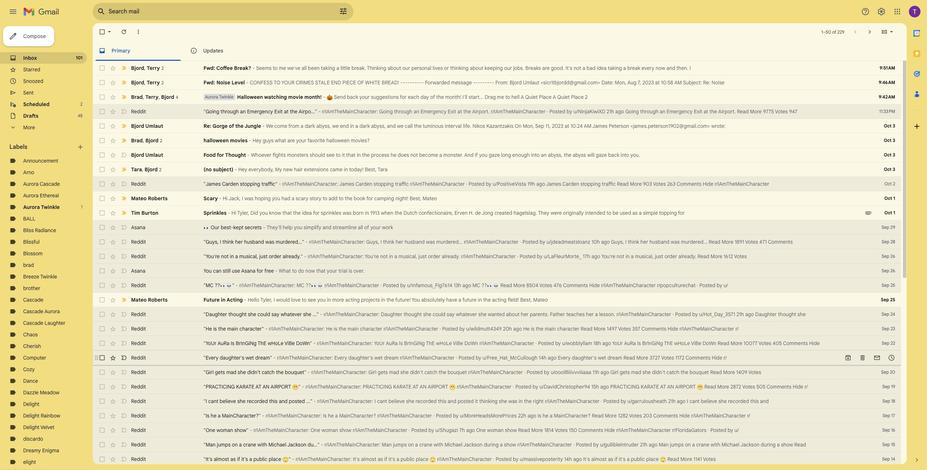 Task type: describe. For each thing, give the bounding box(es) containing it.
read more 2872 votes 505 comments hide r/
[[704, 384, 808, 390]]

peterson
[[609, 123, 630, 129]]

ago right 15h
[[601, 384, 609, 390]]

traffic"
[[262, 181, 278, 187]]

sep 19
[[883, 384, 896, 390]]

ago down 150
[[574, 456, 582, 463]]

asana for they'll help you simplify and streamline all of your work ‌ ‌ ‌ ‌ ‌ ‌ ‌ ‌ ‌ ‌ ‌ ‌ ‌ ‌ ‌ ‌ ‌ ‌ ‌ ‌ ‌ ‌ ‌ ‌ ‌ ‌ ‌ ‌ ‌ ‌ ‌ ‌ ‌ ‌ ‌ ‌ ‌ ‌ ‌ ‌ ‌ ‌ ‌ ‌ ‌ ‌ ‌ ‌ ‌ ‌ ‌ ‌ ‌ ‌ ‌ ‌ ‌ ‌ ‌ ‌ ‌ ‌ ‌ ‌ ‌ ‌ ‌ ‌ ‌ ‌
[[131, 224, 145, 231]]

0 vertical spatial tyler,
[[237, 210, 249, 216]]

1 daughter's from the left
[[220, 355, 245, 361]]

intended
[[585, 210, 606, 216]]

0 vertical spatial it
[[342, 152, 345, 158]]

more left 1141
[[681, 456, 693, 463]]

book
[[354, 195, 365, 202]]

3 public from the left
[[631, 456, 645, 463]]

0 horizontal spatial are
[[288, 137, 295, 144]]

1 vertical spatial mon,
[[523, 123, 534, 129]]

0 horizontal spatial am
[[584, 123, 592, 129]]

for left free
[[257, 268, 263, 274]]

229
[[838, 29, 845, 35]]

1 quiet from the left
[[525, 94, 538, 100]]

her down - they'll help you simplify and streamline all of your work ‌ ‌ ‌ ‌ ‌ ‌ ‌ ‌ ‌ ‌ ‌ ‌ ‌ ‌ ‌ ‌ ‌ ‌ ‌ ‌ ‌ ‌ ‌ ‌ ‌ ‌ ‌ ‌ ‌ ‌ ‌ ‌ ‌ ‌ ‌ ‌ ‌ ‌ ‌ ‌ ‌ ‌ ‌ ‌ ‌ ‌ ‌ ‌ ‌ ‌ ‌ ‌ ‌ ‌ ‌ ‌ ‌ ‌ ‌ ‌ ‌ ‌ ‌ ‌ ‌ ‌ ‌ ‌ ‌ ‌ on the top
[[396, 239, 404, 245]]

2 💀 image from the left
[[317, 283, 323, 289]]

fwd: for fwd: coffee break? - seems to me we've all been taking a little break. thinking about our personal lives or thinking about keeping our jobs. breaks are good. it's not a bad idea taking a break every now and then. i
[[204, 65, 215, 71]]

in left acting
[[221, 297, 226, 303]]

arno
[[23, 169, 34, 176]]

cascade link
[[23, 297, 43, 303]]

0 vertical spatial back
[[347, 94, 358, 100]]

1 guys, from the left
[[366, 239, 379, 245]]

and down 'bouquet"'
[[279, 398, 288, 405]]

1 with from the left
[[258, 442, 267, 448]]

2 already. from the left
[[679, 253, 697, 260]]

sep for r/iamthemaincharacter: i cant believe she recorded this and posted it thinking she was in the right r/iamthemaincharacter · posted by u/garrulousheath 21h ago i cant believe she recorded this and
[[883, 399, 891, 404]]

not up read more 8504 votes 476 comments hide r/iamthemaincharacter r/popculturechat · posted by u/
[[617, 253, 625, 260]]

i left would
[[274, 297, 275, 303]]

the left 'bouquet"'
[[276, 369, 284, 376]]

3 believe from the left
[[701, 398, 718, 405]]

i up r/floridagators
[[687, 398, 689, 405]]

toggle split pane mode image
[[881, 28, 889, 36]]

cascade for cascade link at the bottom left of the page
[[23, 297, 43, 303]]

25 row from the top
[[93, 409, 902, 423]]

oct 3 for whoever fights monsters should see to it that in the process he does not become a monster. and if you gaze long enough into an abyss, the abyss will gaze back into you.
[[884, 152, 896, 158]]

oct for hey everybody, my new hair extensions came in today! best, tara
[[884, 167, 892, 172]]

i down - r/iamthemaincharacter: practicing karate at an airport
[[375, 398, 376, 405]]

"is he a maincharacter?" - r/iamthemaincharacter: is he a maincharacter? r/iamthemaincharacter · posted by u/moreheadsmoreprices 22h ago is he a maincharacter? read more 1282 votes 203 comments hide r/iamthemaincharacter r/
[[204, 413, 751, 419]]

know
[[269, 210, 281, 216]]

life.
[[463, 123, 472, 129]]

posted down have
[[442, 326, 458, 332]]

2 whole from the left
[[436, 340, 452, 347]]

1 horizontal spatial it
[[475, 398, 478, 405]]

3 gets from the left
[[620, 369, 630, 376]]

breeze
[[23, 274, 39, 280]]

in right came
[[344, 166, 348, 173]]

meadow
[[40, 390, 59, 396]]

the left jungle
[[235, 123, 244, 129]]

2 quiet from the left
[[558, 94, 570, 100]]

1 every from the left
[[335, 355, 347, 361]]

posted down r/popculturechat
[[676, 311, 691, 318]]

2 down from the left
[[703, 340, 717, 347]]

2 husband from the left
[[405, 239, 425, 245]]

more image
[[135, 28, 142, 36]]

sep for r/iamthemaincharacter: mc ??
[[882, 283, 890, 288]]

and
[[465, 152, 474, 158]]

main content containing primary
[[93, 23, 907, 470]]

2 catch from the left
[[425, 369, 438, 376]]

0 vertical spatial best,
[[365, 166, 377, 173]]

9 reddit from the top
[[131, 355, 146, 361]]

6 row from the top
[[93, 133, 902, 148]]

ago up peterson
[[616, 108, 624, 115]]

ethereal
[[40, 192, 59, 199]]

1 into from the left
[[531, 152, 540, 158]]

reddit for "guys, i think her husband was murdered..."
[[131, 239, 146, 245]]

send
[[334, 94, 346, 100]]

more left 1891
[[722, 239, 734, 245]]

2 inside tara , bjord 2
[[159, 167, 162, 172]]

u/davidchristopher94
[[540, 384, 590, 390]]

cascade laughter link
[[23, 320, 65, 326]]

0 horizontal spatial all
[[302, 65, 307, 71]]

can
[[213, 268, 222, 274]]

cascade aurora link
[[23, 308, 60, 315]]

comments right 357
[[642, 326, 667, 332]]

was left right
[[509, 398, 518, 405]]

16 reddit from the top
[[131, 456, 146, 463]]

reddit for "going through an emergency exit at the airpo..."
[[131, 108, 146, 115]]

sep for what to do now that your trial is over. ‌ ‌ ‌ ‌ ‌ ‌ ‌ ‌ ‌ ‌ ‌ ‌ ‌ ‌ ‌ ‌ ‌ ‌ ‌ ‌ ‌ ‌ ‌ ‌ ‌ ‌ ‌ ‌ ‌ ‌ ‌ ‌ ‌ ‌ ‌ ‌ ‌ ‌ ‌ ‌ ‌ ‌ ‌ ‌ ‌ ‌ ‌ ‌ ‌ ‌ ‌ ‌ ‌ ‌ ‌ ‌ ‌ ‌ ‌ ‌ ‌ ‌ ‌ ‌ ‌ ‌ ‌ ‌ ‌ ‌ ‌ ‌ ‌ ‌ ‌ ‌ ‌ ‌ ‌ ‌ ‌
[[882, 268, 890, 274]]

sep 15
[[883, 442, 896, 448]]

ago up the u/ooolllliiivvviiiaaa
[[548, 355, 557, 361]]

1 vertical spatial tyler,
[[261, 297, 272, 303]]

to left be
[[607, 210, 612, 216]]

3 daughter's from the left
[[572, 355, 597, 361]]

0 horizontal spatial 👀 image
[[204, 225, 210, 231]]

comments right 405
[[784, 340, 808, 347]]

101
[[76, 55, 83, 61]]

toolbar inside row
[[841, 354, 899, 362]]

1 we from the left
[[332, 123, 339, 129]]

0 horizontal spatial about
[[388, 65, 401, 71]]

starred
[[23, 66, 40, 73]]

break.
[[352, 65, 366, 71]]

aurora for aurora cascade
[[23, 181, 39, 187]]

48
[[78, 113, 83, 118]]

sep for r/iamthemaincharacter: your aura is bringing the whole vibe down r/iamthemaincharacter · posted by u/wobblyllam 18h ago your aura is bringing the whole vibe down read more 10077 votes 405 comments hide
[[882, 341, 890, 346]]

1 horizontal spatial now
[[656, 65, 666, 71]]

posted up future!
[[383, 282, 399, 289]]

not right '"you're' at the left of the page
[[221, 253, 229, 260]]

dazzle meadow link
[[23, 390, 59, 396]]

2 gets from the left
[[378, 369, 388, 376]]

sep for they'll help you simplify and streamline all of your work ‌ ‌ ‌ ‌ ‌ ‌ ‌ ‌ ‌ ‌ ‌ ‌ ‌ ‌ ‌ ‌ ‌ ‌ ‌ ‌ ‌ ‌ ‌ ‌ ‌ ‌ ‌ ‌ ‌ ‌ ‌ ‌ ‌ ‌ ‌ ‌ ‌ ‌ ‌ ‌ ‌ ‌ ‌ ‌ ‌ ‌ ‌ ‌ ‌ ‌ ‌ ‌ ‌ ‌ ‌ ‌ ‌ ‌ ‌ ‌ ‌ ‌ ‌ ‌ ‌ ‌ ‌ ‌ ‌ ‌
[[882, 225, 890, 230]]

1 vibe from the left
[[285, 340, 295, 347]]

date:
[[602, 79, 614, 86]]

0 horizontal spatial james
[[339, 181, 355, 187]]

2 woman from the left
[[322, 427, 338, 434]]

0 horizontal spatial me
[[279, 65, 286, 71]]

row containing tara
[[93, 162, 902, 177]]

1 vertical spatial best,
[[410, 195, 422, 202]]

the down more
[[339, 326, 347, 332]]

2 horizontal spatial abyss,
[[548, 152, 563, 158]]

👀 image
[[487, 283, 493, 289]]

compose
[[23, 33, 46, 39]]

the up wrote:
[[710, 108, 718, 115]]

0 horizontal spatial 14h
[[539, 355, 547, 361]]

24 row from the top
[[93, 394, 902, 409]]

votes left "1172"
[[662, 355, 674, 361]]

2 an from the left
[[420, 384, 427, 390]]

hello
[[248, 297, 259, 303]]

1 horizontal spatial see
[[327, 152, 335, 158]]

0 horizontal spatial tara
[[131, 166, 142, 173]]

3 at from the left
[[661, 384, 666, 390]]

blossom link
[[23, 250, 43, 257]]

main menu image
[[9, 7, 17, 16]]

7 row from the top
[[93, 148, 902, 162]]

settings image
[[878, 7, 886, 16]]

more left 1497
[[594, 326, 606, 332]]

i down used on the top
[[626, 239, 627, 245]]

thinking for or
[[450, 65, 469, 71]]

1 michael from the left
[[269, 442, 287, 448]]

2 guys, from the left
[[611, 239, 624, 245]]

2 horizontal spatial 👀 image
[[311, 283, 317, 289]]

sep for r/iamthemaincharacter: is he a maincharacter? r/iamthemaincharacter · posted by u/moreheadsmoreprices 22h ago is he a maincharacter? read more 1282 votes 203 comments hide r/iamthemaincharacter r/
[[883, 413, 891, 419]]

search mail image
[[95, 5, 108, 18]]

2 during from the left
[[761, 442, 776, 448]]

1 horizontal spatial about
[[470, 65, 484, 71]]

end
[[331, 79, 341, 86]]

primary tab
[[93, 41, 184, 61]]

2 your from the left
[[613, 340, 623, 347]]

votes left 405
[[759, 340, 772, 347]]

2 horizontal spatial about
[[506, 311, 520, 318]]

chaos
[[23, 332, 38, 338]]

votes right 1141
[[704, 456, 716, 463]]

re: gorge of the jungle - we come from a dark abyss, we end in a dark abyss, and we call the luminous interval life. nikos kazantzakis on mon, sep 11, 2023 at 10:24 am james peterson <james.peterson1902@gmail.com> wrote:
[[204, 123, 726, 129]]

the down the "scary"
[[293, 210, 301, 216]]

the down forwarded
[[437, 94, 444, 100]]

10 row from the top
[[93, 191, 902, 206]]

to left do
[[292, 268, 297, 274]]

0 vertical spatial mon,
[[615, 79, 627, 86]]

fights
[[273, 152, 286, 158]]

posted up u/hot_day_3571
[[700, 282, 716, 289]]

the left book
[[345, 195, 353, 202]]

brad for bjord
[[131, 137, 143, 144]]

ago right 22h
[[528, 413, 537, 419]]

3 crane from the left
[[697, 442, 710, 448]]

lives
[[433, 65, 443, 71]]

your down of
[[360, 94, 370, 100]]

2 dream from the left
[[608, 355, 623, 361]]

brad , terry , bjord 4
[[131, 94, 178, 100]]

bjord , terry 2 for fwd: noise level - confess to your crimes stale end piece of white bread! ---------- forwarded message --------- from: bjord umlaut <sicritbjordd@gmail.com> date: mon, aug 7, 2023 at 10:58 am subject: re: noise
[[131, 79, 164, 86]]

2 through from the left
[[394, 108, 413, 115]]

her down kept
[[235, 239, 243, 245]]

become
[[419, 152, 438, 158]]

cascade up ethereal
[[40, 181, 60, 187]]

hey for hey guys what are your favorite halloween movies?
[[253, 137, 262, 144]]

ago right 18h
[[603, 340, 611, 347]]

the right "he
[[218, 326, 226, 332]]

what
[[275, 137, 286, 144]]

you can still use asana for free - what to do now that your trial is over. ‌ ‌ ‌ ‌ ‌ ‌ ‌ ‌ ‌ ‌ ‌ ‌ ‌ ‌ ‌ ‌ ‌ ‌ ‌ ‌ ‌ ‌ ‌ ‌ ‌ ‌ ‌ ‌ ‌ ‌ ‌ ‌ ‌ ‌ ‌ ‌ ‌ ‌ ‌ ‌ ‌ ‌ ‌ ‌ ‌ ‌ ‌ ‌ ‌ ‌ ‌ ‌ ‌ ‌ ‌ ‌ ‌ ‌ ‌ ‌ ‌ ‌ ‌ ‌ ‌ ‌ ‌ ‌ ‌ ‌ ‌ ‌ ‌ ‌ ‌ ‌ ‌ ‌ ‌ ‌ ‌
[[204, 268, 470, 274]]

our
[[211, 224, 220, 231]]

1 say from the left
[[272, 311, 280, 318]]

1 horizontal spatial re:
[[704, 79, 711, 86]]

3 recorded from the left
[[728, 398, 750, 405]]

simple
[[643, 210, 658, 216]]

refresh image
[[120, 28, 128, 36]]

asana for what to do now that your trial is over. ‌ ‌ ‌ ‌ ‌ ‌ ‌ ‌ ‌ ‌ ‌ ‌ ‌ ‌ ‌ ‌ ‌ ‌ ‌ ‌ ‌ ‌ ‌ ‌ ‌ ‌ ‌ ‌ ‌ ‌ ‌ ‌ ‌ ‌ ‌ ‌ ‌ ‌ ‌ ‌ ‌ ‌ ‌ ‌ ‌ ‌ ‌ ‌ ‌ ‌ ‌ ‌ ‌ ‌ ‌ ‌ ‌ ‌ ‌ ‌ ‌ ‌ ‌ ‌ ‌ ‌ ‌ ‌ ‌ ‌ ‌ ‌ ‌ ‌ ‌ ‌ ‌ ‌ ‌ ‌ ‌
[[131, 268, 145, 274]]

terry for fwd: noise level - confess to your crimes stale end piece of white bread! ---------- forwarded message --------- from: bjord umlaut <sicritbjordd@gmail.com> date: mon, aug 7, 2023 at 10:58 am subject: re: noise
[[147, 79, 160, 86]]

19h
[[528, 181, 535, 187]]

0 horizontal spatial 2023
[[552, 123, 564, 129]]

an right enough
[[541, 152, 547, 158]]

announcement link
[[23, 158, 58, 164]]

discardo
[[23, 436, 43, 442]]

oct for we come from a dark abyss, we end in a dark abyss, and we call the luminous interval life. nikos kazantzakis on mon, sep 11, 2023 at 10:24 am james peterson <james.peterson1902@gmail.com> wrote:
[[884, 123, 892, 129]]

23 row from the top
[[93, 380, 902, 394]]

delight for delight rainbow
[[23, 413, 39, 419]]

10h
[[592, 239, 600, 245]]

2 gaze from the left
[[596, 152, 607, 158]]

coffee
[[216, 65, 233, 71]]

2 vertical spatial that
[[316, 268, 326, 274]]

more left 903
[[630, 181, 642, 187]]

1 vertical spatial me
[[497, 94, 504, 100]]

computer
[[23, 355, 46, 361]]

2 just from the left
[[419, 253, 427, 260]]

comments right 263
[[677, 181, 702, 187]]

help
[[283, 224, 293, 231]]

0 horizontal spatial you
[[204, 268, 212, 274]]

u/moreheadsmoreprices
[[460, 413, 517, 419]]

in up 22h
[[519, 398, 523, 405]]

work
[[382, 224, 393, 231]]

3 woman from the left
[[487, 427, 504, 434]]

umlaut for re: gorge of the jungle - we come from a dark abyss, we end in a dark abyss, and we call the luminous interval life. nikos kazantzakis on mon, sep 11, 2023 at 10:24 am james peterson <james.peterson1902@gmail.com> wrote:
[[145, 123, 163, 129]]

to up came
[[336, 152, 341, 158]]

26 for "you're not in a musical, just order already." - r/iamthemaincharacter: you're not in a musical, just order already. r/iamthemaincharacter · posted by u/lafleurmorte_ 17h ago you're not in a musical, just order already. read more 1612 votes
[[891, 254, 896, 259]]

2 horizontal spatial james
[[593, 123, 608, 129]]

advanced search options image
[[336, 4, 351, 18]]

1 whole from the left
[[268, 340, 284, 347]]

blossom
[[23, 250, 43, 257]]

posted down u/free_hat_mccullough
[[527, 369, 543, 376]]

i right then.
[[690, 65, 691, 71]]

1 man from the left
[[382, 442, 392, 448]]

comments right "505"
[[767, 384, 792, 390]]

"mc
[[204, 282, 214, 289]]

dreamy
[[23, 448, 41, 454]]

"is
[[204, 413, 210, 419]]

20
[[891, 370, 896, 375]]

2 vertical spatial best,
[[521, 297, 532, 303]]

i right "guys, at the left bottom of page
[[220, 239, 221, 245]]

1 gaze from the left
[[489, 152, 500, 158]]

"one woman show" - r/iamthemaincharacter: one woman show r/iamthemaincharacter · posted by u/shugazi 7h ago one woman show read more 1814 votes 150 comments hide r/iamthemaincharacter r/floridagators · posted by u/
[[204, 427, 739, 434]]

"i cant believe she recorded this and posted ..." - r/iamthemaincharacter: i cant believe she recorded this and posted it thinking she was in the right r/iamthemaincharacter · posted by u/garrulousheath 21h ago i cant believe she recorded this and
[[204, 398, 769, 405]]

1 almost from the left
[[214, 456, 229, 463]]

2 main from the left
[[348, 326, 359, 332]]

13 row from the top
[[93, 235, 902, 249]]

2 michael from the left
[[445, 442, 463, 448]]

1 horizontal spatial 14h
[[565, 456, 572, 463]]

21h up peterson
[[607, 108, 614, 115]]

"he is the main character" - r/iamthemaincharacter: he is the main character r/iamthemaincharacter · posted by u/wildmutt4349 20h ago he is the main character read more 1497 votes 357 comments hide r/iamthemaincharacter r/
[[204, 326, 739, 332]]

comments right 476
[[563, 282, 588, 289]]

in right 'projects'
[[381, 297, 385, 303]]

aurora for aurora ethereal
[[23, 192, 39, 199]]

2 every from the left
[[558, 355, 571, 361]]

votes left 947
[[775, 108, 788, 115]]

2 bouquet from the left
[[690, 369, 709, 376]]

to left add
[[323, 195, 328, 202]]

the up life.
[[464, 108, 471, 115]]

1 noise from the left
[[217, 79, 230, 86]]

read more 8504 votes 476 comments hide r/iamthemaincharacter r/popculturechat · posted by u/
[[499, 282, 728, 289]]

ago right 20h
[[514, 326, 522, 332]]

357
[[633, 326, 641, 332]]

2 dark from the left
[[360, 123, 370, 129]]

0 vertical spatial umlaut
[[523, 79, 540, 86]]

an down each
[[414, 108, 420, 115]]

- r/iamthemaincharacter: mc ??
[[235, 282, 311, 289]]

is right "trial"
[[349, 268, 352, 274]]

aurora up the laughter
[[45, 308, 60, 315]]

1 acting from the left
[[346, 297, 360, 303]]

start...
[[469, 94, 484, 100]]

long
[[501, 152, 511, 158]]

1 oct 1 from the top
[[885, 196, 896, 201]]

an down halloween
[[240, 108, 246, 115]]

good.
[[551, 65, 565, 71]]

for right book
[[367, 195, 373, 202]]

from:
[[496, 79, 509, 86]]

1 practicing from the left
[[363, 384, 392, 390]]

votes left 476
[[540, 282, 553, 289]]

bjord umlaut for re: gorge of the jungle - we come from a dark abyss, we end in a dark abyss, and we call the luminous interval life. nikos kazantzakis on mon, sep 11, 2023 at 10:24 am james peterson <james.peterson1902@gmail.com> wrote:
[[131, 123, 163, 129]]

2 vertical spatial terry
[[145, 94, 159, 100]]

sep for r/iamthemaincharacter: he is the main character r/iamthemaincharacter · posted by u/wildmutt4349 20h ago he is the main character read more 1497 votes 357 comments hide r/iamthemaincharacter r/
[[882, 326, 890, 332]]

18
[[892, 399, 896, 404]]

1 month! from the left
[[305, 94, 322, 100]]

reddit for "your aura is bringing the whole vibe down"
[[131, 340, 146, 347]]

reddit for "you're not in a musical, just order already."
[[131, 253, 146, 260]]

2 airport. from the left
[[719, 108, 736, 115]]

2 thought from the left
[[404, 311, 422, 318]]

2 this from the left
[[438, 398, 447, 405]]

posted up u/shugazi
[[436, 413, 452, 419]]

roberts for scary - hi jack, i was hoping you had a scary story to add to the book for camping night! best, mateo
[[148, 195, 168, 202]]

1 taking from the left
[[321, 65, 335, 71]]

3 mad from the left
[[632, 369, 642, 376]]

an up <james.peterson1902@gmail.com>
[[660, 108, 666, 115]]

1 horizontal spatial back
[[609, 152, 620, 158]]

1 place from the left
[[269, 456, 281, 463]]

21h right u/gullibleintruder
[[640, 442, 648, 448]]

announcement
[[23, 158, 58, 164]]

lesson.
[[600, 311, 616, 318]]

1 horizontal spatial 👀 image
[[220, 283, 226, 289]]

votes left 150
[[555, 427, 568, 434]]

sep 26 for you can still use asana for free - what to do now that your trial is over. ‌ ‌ ‌ ‌ ‌ ‌ ‌ ‌ ‌ ‌ ‌ ‌ ‌ ‌ ‌ ‌ ‌ ‌ ‌ ‌ ‌ ‌ ‌ ‌ ‌ ‌ ‌ ‌ ‌ ‌ ‌ ‌ ‌ ‌ ‌ ‌ ‌ ‌ ‌ ‌ ‌ ‌ ‌ ‌ ‌ ‌ ‌ ‌ ‌ ‌ ‌ ‌ ‌ ‌ ‌ ‌ ‌ ‌ ‌ ‌ ‌ ‌ ‌ ‌ ‌ ‌ ‌ ‌ ‌ ‌ ‌ ‌ ‌ ‌ ‌ ‌ ‌ ‌ ‌ ‌ ‌
[[882, 268, 896, 274]]

the left right
[[524, 398, 532, 405]]

1 airport. from the left
[[472, 108, 490, 115]]

oct for whoever fights monsters should see to it that in the process he does not become a monster. and if you gaze long enough into an abyss, the abyss will gaze back into you.
[[884, 152, 892, 158]]

for down story
[[313, 210, 320, 216]]

1 dream from the left
[[384, 355, 399, 361]]

more left 1282
[[605, 413, 617, 419]]

reddit for "man jumps on a crane with michael jackson du..."
[[131, 442, 146, 448]]

0 horizontal spatial ..."
[[306, 398, 312, 405]]

the left "airpo...""
[[290, 108, 298, 115]]

ago right '10h'
[[601, 239, 610, 245]]

2 month! from the left
[[446, 94, 462, 100]]

1 horizontal spatial abyss,
[[371, 123, 386, 129]]

the left process
[[362, 152, 370, 158]]

tab list containing primary
[[93, 41, 907, 61]]

posted up de
[[469, 181, 485, 187]]

your left "trial"
[[327, 268, 337, 274]]

17h
[[583, 253, 591, 260]]

extensions
[[304, 166, 329, 173]]

1 you're from the left
[[365, 253, 379, 260]]

the down "every daughter's wet dream" - r/iamthemaincharacter: every daughter's wet dream r/iamthemaincharacter · posted by u/free_hat_mccullough 14h ago every daughter's wet dream read more 3727 votes 1172 comments hide r/ in the bottom of the page
[[439, 369, 447, 376]]

1 horizontal spatial james
[[546, 181, 562, 187]]

you right did
[[260, 210, 268, 216]]

1 could from the left
[[258, 311, 270, 318]]

"girl
[[204, 369, 214, 376]]

1 mc from the left
[[297, 282, 305, 289]]

votes left "505"
[[743, 384, 756, 390]]

0 horizontal spatial abyss,
[[316, 123, 331, 129]]

to right seems
[[273, 65, 278, 71]]

maincharacter?"
[[222, 413, 261, 419]]

suggestions
[[371, 94, 399, 100]]

5 row from the top
[[93, 119, 902, 133]]

wanted
[[488, 311, 505, 318]]

1409
[[737, 369, 748, 376]]

it's
[[241, 456, 248, 463]]

white
[[365, 79, 381, 86]]

oct for r/iamthemaincharacter: james carden stopping traffic r/iamthemaincharacter · posted by u/positivevista 19h ago james carden stopping traffic read more 903 votes 263 comments hide r/iamthemaincharacter
[[885, 181, 892, 187]]

new
[[283, 166, 293, 173]]

3 exit from the left
[[694, 108, 703, 115]]

3 almost from the left
[[592, 456, 607, 463]]

2 think from the left
[[383, 239, 395, 245]]

inbox
[[23, 55, 37, 61]]

not right does
[[411, 152, 418, 158]]

1 it's from the left
[[389, 456, 395, 463]]

for right topping
[[678, 210, 685, 216]]

2 horizontal spatial it's
[[584, 456, 590, 463]]

dazzle meadow
[[23, 390, 59, 396]]

to right love at the bottom
[[302, 297, 307, 303]]

delight for delight velvet
[[23, 424, 39, 431]]

1 vertical spatial idea
[[302, 210, 312, 216]]

2 one from the left
[[476, 427, 486, 434]]

0 horizontal spatial see
[[308, 297, 316, 303]]

405
[[773, 340, 782, 347]]

1 inside labels navigation
[[81, 204, 83, 210]]

1 our from the left
[[403, 65, 410, 71]]

older image
[[867, 28, 874, 36]]

0 vertical spatial idea
[[597, 65, 607, 71]]

in left more
[[327, 297, 331, 303]]

2 say from the left
[[447, 311, 455, 318]]

votes left 263
[[654, 181, 666, 187]]

ago right 11h
[[601, 369, 610, 376]]

0 vertical spatial "
[[232, 282, 235, 289]]

1 vertical spatial now
[[306, 268, 315, 274]]

sep for r/iamthemaincharacter: you're not in a musical, just order already. r/iamthemaincharacter · posted by u/lafleurmorte_ 17h ago you're not in a musical, just order already. read more 1612 votes
[[882, 254, 890, 259]]

1 horizontal spatial ..."
[[313, 311, 319, 318]]

blissful
[[23, 239, 40, 245]]

15h
[[592, 384, 599, 390]]

2 believe from the left
[[389, 398, 405, 405]]

1 horizontal spatial all
[[358, 224, 363, 231]]

sep 20
[[882, 370, 896, 375]]

twinkle for breeze twinkle
[[40, 274, 57, 280]]

, for (no subject)
[[142, 166, 143, 173]]

1 vertical spatial you
[[412, 297, 420, 303]]

du..."
[[308, 442, 320, 448]]

her down "simple"
[[641, 239, 649, 245]]

2 girl from the left
[[611, 369, 619, 376]]

oct 3 for hey guys what are your favorite halloween movies?
[[884, 138, 896, 143]]

1 horizontal spatial are
[[543, 65, 550, 71]]

2 jackson from the left
[[464, 442, 483, 448]]

20h
[[503, 326, 512, 332]]

cascade for cascade aurora
[[23, 308, 43, 315]]

3 husband from the left
[[650, 239, 670, 245]]

use
[[232, 268, 240, 274]]

halloween
[[237, 94, 263, 100]]

reddit for "he is the main character"
[[131, 326, 146, 332]]

3 karate from the left
[[641, 384, 659, 390]]

11:33 pm
[[880, 109, 896, 114]]

1 the from the left
[[258, 340, 267, 347]]

3 catch from the left
[[667, 369, 680, 376]]

1 a from the left
[[521, 94, 524, 100]]



Task type: locate. For each thing, give the bounding box(es) containing it.
0 horizontal spatial on
[[232, 442, 238, 448]]

1 horizontal spatial say
[[447, 311, 455, 318]]

😬 image down 'bouquet"'
[[293, 384, 299, 391]]

whole up "every daughter's wet dream" - r/iamthemaincharacter: every daughter's wet dream r/iamthemaincharacter · posted by u/free_hat_mccullough 14h ago every daughter's wet dream read more 3727 votes 1172 comments hide r/ in the bottom of the page
[[436, 340, 452, 347]]

2 vertical spatial umlaut
[[145, 152, 163, 158]]

abyss, up favorite
[[316, 123, 331, 129]]

sep 28
[[882, 239, 896, 245]]

more left 9775
[[750, 108, 762, 115]]

1 horizontal spatial dream
[[608, 355, 623, 361]]

has attachment image
[[865, 209, 873, 217]]

votes left 471 on the bottom of the page
[[746, 239, 759, 245]]

1 mateo roberts from the top
[[131, 195, 168, 202]]

2 roberts from the top
[[148, 297, 168, 303]]

to left hell
[[506, 94, 510, 100]]

sep 26 for "you're not in a musical, just order already." - r/iamthemaincharacter: you're not in a musical, just order already. r/iamthemaincharacter · posted by u/lafleurmorte_ 17h ago you're not in a musical, just order already. read more 1612 votes
[[882, 254, 896, 259]]

u/wildmutt4349
[[466, 326, 502, 332]]

abyss,
[[316, 123, 331, 129], [371, 123, 386, 129], [548, 152, 563, 158]]

4 3 from the top
[[893, 167, 896, 172]]

is down more
[[334, 326, 338, 332]]

2 horizontal spatial crane
[[697, 442, 710, 448]]

vibe left down"
[[285, 340, 295, 347]]

1 horizontal spatial one
[[476, 427, 486, 434]]

Search mail text field
[[109, 8, 319, 15]]

jobs.
[[514, 65, 524, 71]]

and down 😬 icon
[[448, 398, 457, 405]]

does
[[398, 152, 409, 158]]

1 on from the left
[[232, 442, 238, 448]]

0 vertical spatial all
[[302, 65, 307, 71]]

are
[[543, 65, 550, 71], [288, 137, 295, 144]]

twinkle inside aurora twinkle halloween watching movie month!
[[219, 94, 234, 100]]

0 horizontal spatial halloween
[[204, 137, 229, 144]]

0 vertical spatial see
[[327, 152, 335, 158]]

1 murdered... from the left
[[436, 239, 463, 245]]

3 for food for thought - whoever fights monsters should see to it that in the process he does not become a monster. and if you gaze long enough into an abyss, the abyss will gaze back into you.
[[893, 152, 896, 158]]

0 vertical spatial 26
[[891, 254, 896, 259]]

0 horizontal spatial he
[[326, 326, 333, 332]]

2 😬 image from the left
[[697, 384, 704, 391]]

2 into from the left
[[621, 152, 630, 158]]

3 think from the left
[[628, 239, 640, 245]]

recorded up u/shugazi
[[416, 398, 437, 405]]

1 vertical spatial sep 25
[[881, 297, 896, 303]]

0 horizontal spatial musical,
[[239, 253, 258, 260]]

1 thought from the left
[[229, 311, 247, 318]]

reddit for "james carden stopping traffic"
[[131, 181, 146, 187]]

3 for re: gorge of the jungle - we come from a dark abyss, we end in a dark abyss, and we call the luminous interval life. nikos kazantzakis on mon, sep 11, 2023 at 10:24 am james peterson <james.peterson1902@gmail.com> wrote:
[[893, 123, 896, 129]]

2 3 from the top
[[893, 138, 896, 143]]

dark
[[305, 123, 315, 129], [360, 123, 370, 129]]

support image
[[862, 7, 870, 16]]

noise down coffee
[[217, 79, 230, 86]]

best-
[[221, 224, 233, 231]]

twinkle right breeze
[[40, 274, 57, 280]]

💀 image
[[226, 283, 232, 289], [317, 283, 323, 289], [493, 283, 499, 289]]

james down today!
[[339, 181, 355, 187]]

keeping
[[485, 65, 503, 71]]

as
[[633, 210, 638, 216], [231, 456, 236, 463], [378, 456, 383, 463], [608, 456, 614, 463]]

roberts
[[148, 195, 168, 202], [148, 297, 168, 303]]

2 taking from the left
[[608, 65, 622, 71]]

2 halloween from the left
[[327, 137, 350, 144]]

in up use
[[230, 253, 234, 260]]

1 vertical spatial "
[[299, 384, 301, 390]]

💀 image down you can still use asana for free - what to do now that your trial is over. ‌ ‌ ‌ ‌ ‌ ‌ ‌ ‌ ‌ ‌ ‌ ‌ ‌ ‌ ‌ ‌ ‌ ‌ ‌ ‌ ‌ ‌ ‌ ‌ ‌ ‌ ‌ ‌ ‌ ‌ ‌ ‌ ‌ ‌ ‌ ‌ ‌ ‌ ‌ ‌ ‌ ‌ ‌ ‌ ‌ ‌ ‌ ‌ ‌ ‌ ‌ ‌ ‌ ‌ ‌ ‌ ‌ ‌ ‌ ‌ ‌ ‌ ‌ ‌ ‌ ‌ ‌ ‌ ‌ ‌ ‌ ‌ ‌ ‌ ‌ ‌ ‌ ‌ ‌ ‌ ‌
[[317, 283, 323, 289]]

0 horizontal spatial traffic
[[395, 181, 409, 187]]

😬 image left 2872
[[697, 384, 704, 391]]

2 it's from the left
[[619, 456, 626, 463]]

2 place from the left
[[416, 456, 429, 463]]

that right do
[[316, 268, 326, 274]]

1 vertical spatial re:
[[204, 123, 211, 129]]

acting
[[227, 297, 243, 303]]

row containing tim burton
[[93, 206, 902, 220]]

reddit for "i cant believe she recorded this and posted ..."
[[131, 398, 146, 405]]

chaos link
[[23, 332, 38, 338]]

1 horizontal spatial he
[[524, 326, 530, 332]]

you left can
[[204, 268, 212, 274]]

for
[[400, 94, 407, 100], [217, 152, 224, 158], [367, 195, 373, 202], [313, 210, 320, 216], [678, 210, 685, 216], [257, 268, 263, 274]]

0 horizontal spatial tyler,
[[237, 210, 249, 216]]

we left call on the left of page
[[397, 123, 404, 129]]

brad for terry
[[131, 94, 143, 100]]

2 daughter's from the left
[[349, 355, 373, 361]]

9 row from the top
[[93, 177, 902, 191]]

today!
[[349, 166, 364, 173]]

could down hello
[[258, 311, 270, 318]]

believe down - r/iamthemaincharacter: practicing karate at an airport
[[389, 398, 405, 405]]

votes right 1409
[[749, 369, 762, 376]]

0 horizontal spatial at
[[256, 384, 262, 390]]

18 row from the top
[[93, 307, 902, 322]]

to
[[273, 65, 278, 71], [506, 94, 510, 100], [336, 152, 341, 158], [323, 195, 328, 202], [339, 195, 344, 202], [607, 210, 612, 216], [292, 268, 297, 274], [302, 297, 307, 303]]

17
[[892, 413, 896, 419]]

0 horizontal spatial acting
[[346, 297, 360, 303]]

3 aura from the left
[[624, 340, 636, 347]]

terry for fwd: coffee break? - seems to me we've all been taking a little break. thinking about our personal lives or thinking about keeping our jobs. breaks are good. it's not a bad idea taking a break every now and then. i
[[147, 65, 160, 71]]

in left the 1913
[[365, 210, 369, 216]]

mateo roberts for scary - hi jack, i was hoping you had a scary story to add to the book for camping night! best, mateo
[[131, 195, 168, 202]]

3 jackson from the left
[[741, 442, 760, 448]]

sep for r/iamthemaincharacter: practicing karate at an airport
[[883, 384, 891, 390]]

he
[[326, 326, 333, 332], [524, 326, 530, 332]]

1 believe from the left
[[220, 398, 236, 405]]

1 crane from the left
[[243, 442, 256, 448]]

3 reddit from the top
[[131, 239, 146, 245]]

1 through from the left
[[221, 108, 239, 115]]

6 reddit from the top
[[131, 311, 146, 318]]

0 vertical spatial thinking
[[450, 65, 469, 71]]

oct 3 for we come from a dark abyss, we end in a dark abyss, and we call the luminous interval life. nikos kazantzakis on mon, sep 11, 2023 at 10:24 am james peterson <james.peterson1902@gmail.com> wrote:
[[884, 123, 896, 129]]

476
[[554, 282, 562, 289]]

more inside more button
[[23, 124, 35, 131]]

0 horizontal spatial daughter
[[381, 311, 403, 318]]

our best-kept secrets
[[210, 224, 262, 231]]

2 inside the brad , bjord 2
[[160, 138, 162, 143]]

delight down dazzle at the bottom left of the page
[[23, 401, 39, 408]]

9775
[[764, 108, 774, 115]]

hi
[[223, 195, 228, 202], [232, 210, 236, 216]]

2 crane from the left
[[420, 442, 433, 448]]

1 horizontal spatial that
[[316, 268, 326, 274]]

0 horizontal spatial "
[[232, 282, 235, 289]]

comments right the 203
[[654, 413, 678, 419]]

, for halloween movies
[[143, 137, 144, 144]]

1 horizontal spatial into
[[621, 152, 630, 158]]

1 horizontal spatial tara
[[378, 166, 388, 173]]

11h
[[593, 369, 600, 376]]

1 reddit from the top
[[131, 108, 146, 115]]

tab list
[[907, 23, 928, 444], [93, 41, 907, 61]]

1 horizontal spatial exit
[[448, 108, 456, 115]]

of right gorge
[[229, 123, 234, 129]]

2 exit from the left
[[448, 108, 456, 115]]

bjord umlaut for food for thought - whoever fights monsters should see to it that in the process he does not become a monster. and if you gaze long enough into an abyss, the abyss will gaze back into you.
[[131, 152, 163, 158]]

could
[[258, 311, 270, 318], [433, 311, 446, 318]]

1 horizontal spatial me
[[497, 94, 504, 100]]

sep 25 for hello tyler, i would love to see you in more acting projects in the future! you absolutely have a future in the acting field! best, mateo
[[881, 297, 896, 303]]

sep for hello tyler, i would love to see you in more acting projects in the future! you absolutely have a future in the acting field! best, mateo
[[881, 297, 890, 303]]

2 public from the left
[[401, 456, 415, 463]]

it up came
[[342, 152, 345, 158]]

4 row from the top
[[93, 104, 902, 119]]

forwarded
[[425, 79, 450, 86]]

0 vertical spatial 14h
[[539, 355, 547, 361]]

2 horizontal spatial emergency
[[667, 108, 693, 115]]

, for fwd: coffee break?
[[144, 65, 146, 71]]

?? down you can still use asana for free - what to do now that your trial is over. ‌ ‌ ‌ ‌ ‌ ‌ ‌ ‌ ‌ ‌ ‌ ‌ ‌ ‌ ‌ ‌ ‌ ‌ ‌ ‌ ‌ ‌ ‌ ‌ ‌ ‌ ‌ ‌ ‌ ‌ ‌ ‌ ‌ ‌ ‌ ‌ ‌ ‌ ‌ ‌ ‌ ‌ ‌ ‌ ‌ ‌ ‌ ‌ ‌ ‌ ‌ ‌ ‌ ‌ ‌ ‌ ‌ ‌ ‌ ‌ ‌ ‌ ‌ ‌ ‌ ‌ ‌ ‌ ‌ ‌ ‌ ‌ ‌ ‌ ‌ ‌ ‌ ‌ ‌ ‌ ‌
[[306, 282, 311, 289]]

posted up 8504
[[520, 253, 536, 260]]

she
[[248, 311, 256, 318], [303, 311, 312, 318], [423, 311, 432, 318], [479, 311, 487, 318], [798, 311, 806, 318], [238, 369, 246, 376], [401, 369, 409, 376], [643, 369, 651, 376], [237, 398, 246, 405], [406, 398, 415, 405], [499, 398, 507, 405], [719, 398, 727, 405]]

wet
[[246, 355, 254, 361], [375, 355, 383, 361], [598, 355, 607, 361]]

1 oct 3 from the top
[[884, 123, 896, 129]]

over.
[[354, 268, 365, 274]]

aurora inside aurora twinkle halloween watching movie month!
[[205, 94, 218, 100]]

oct for hey guys what are your favorite halloween movies?
[[884, 138, 892, 143]]

a right hell
[[521, 94, 524, 100]]

0 vertical spatial oct 1
[[885, 196, 896, 201]]

have
[[447, 297, 457, 303]]

twinkle for aurora twinkle halloween watching movie month!
[[219, 94, 234, 100]]

thinking for it
[[480, 398, 498, 405]]

fwd: for fwd: noise level - confess to your crimes stale end piece of white bread! ---------- forwarded message --------- from: bjord umlaut <sicritbjordd@gmail.com> date: mon, aug 7, 2023 at 10:58 am subject: re: noise
[[204, 79, 215, 86]]

None checkbox
[[99, 93, 106, 101], [99, 122, 106, 130], [99, 166, 106, 173], [99, 195, 106, 202], [99, 209, 106, 217], [99, 224, 106, 231], [99, 238, 106, 246], [99, 282, 106, 289], [99, 311, 106, 318], [99, 325, 106, 333], [99, 354, 106, 362], [99, 369, 106, 376], [99, 398, 106, 405], [99, 441, 106, 449], [99, 456, 106, 463], [99, 93, 106, 101], [99, 122, 106, 130], [99, 166, 106, 173], [99, 195, 106, 202], [99, 209, 106, 217], [99, 224, 106, 231], [99, 238, 106, 246], [99, 282, 106, 289], [99, 311, 106, 318], [99, 325, 106, 333], [99, 354, 106, 362], [99, 369, 106, 376], [99, 398, 106, 405], [99, 441, 106, 449], [99, 456, 106, 463]]

0 vertical spatial that
[[346, 152, 356, 158]]

0 horizontal spatial it's
[[353, 456, 360, 463]]

"james carden stopping traffic" - r/iamthemaincharacter: james carden stopping traffic r/iamthemaincharacter · posted by u/positivevista 19h ago james carden stopping traffic read more 903 votes 263 comments hide r/iamthemaincharacter
[[204, 181, 770, 187]]

laughter
[[45, 320, 65, 326]]

enigma
[[42, 448, 59, 454]]

2 oct 1 from the top
[[885, 210, 896, 216]]

1 maincharacter? from the left
[[339, 413, 376, 419]]

2 🙄 image from the left
[[660, 457, 667, 463]]

mateo roberts for future in acting - hello tyler, i would love to see you in more acting projects in the future! you absolutely have a future in the acting field! best, mateo
[[131, 297, 168, 303]]

main content
[[93, 23, 907, 470]]

posted up "girl gets mad she didn't catch the bouquet" - r/iamthemaincharacter: girl gets mad she didn't catch the bouquet r/iamthemaincharacter · posted by u/ooolllliiivvviiiaaa 11h ago girl gets mad she didn't catch the bouquet read more 1409 votes
[[459, 355, 475, 361]]

25 for hello tyler, i would love to see you in more acting projects in the future! you absolutely have a future in the acting field! best, mateo
[[891, 297, 896, 303]]

cascade aurora
[[23, 308, 60, 315]]

roberts for future in acting - hello tyler, i would love to see you in more acting projects in the future! you absolutely have a future in the acting field! best, mateo
[[148, 297, 168, 303]]

sep for r/iamthemaincharacter: daughter thought she could say whatever she wanted about her parents. father teaches her a lesson. r/iamthemaincharacter · posted by u/hot_day_3571 21h ago daughter thought she
[[882, 312, 890, 317]]

203
[[644, 413, 652, 419]]

maincharacter? up 150
[[554, 413, 591, 419]]

1 didn't from the left
[[410, 369, 423, 376]]

message
[[451, 79, 472, 86]]

1 horizontal spatial murdered...
[[681, 239, 708, 245]]

🙄 image
[[283, 457, 289, 463]]

1 horizontal spatial 💀 image
[[317, 283, 323, 289]]

0 horizontal spatial 💀 image
[[226, 283, 232, 289]]

asana
[[131, 224, 145, 231], [131, 268, 145, 274], [241, 268, 256, 274]]

1 already. from the left
[[442, 253, 460, 260]]

think down used on the top
[[628, 239, 640, 245]]

updates
[[203, 47, 223, 54]]

1 horizontal spatial airport.
[[719, 108, 736, 115]]

hey for hey everybody, my new hair extensions came in today! best, tara
[[238, 166, 247, 173]]

month! left i'll
[[446, 94, 462, 100]]

1 horizontal spatial it's
[[566, 65, 573, 71]]

0 horizontal spatial that
[[283, 210, 292, 216]]

0 horizontal spatial order
[[269, 253, 282, 260]]

0 horizontal spatial month!
[[305, 94, 322, 100]]

15 reddit from the top
[[131, 442, 146, 448]]

2 a from the left
[[553, 94, 556, 100]]

3 just from the left
[[655, 253, 664, 260]]

2 horizontal spatial this
[[751, 398, 759, 405]]

abyss, left abyss
[[548, 152, 563, 158]]

man
[[382, 442, 392, 448], [659, 442, 669, 448]]

"guys, i think her husband was murdered..." - r/iamthemaincharacter: guys, i think her husband was murdered... r/iamthemaincharacter · posted by u/jdeadmeatsloanz 10h ago guys, i think her husband was murdered... read more 1891 votes 471 comments
[[204, 239, 793, 245]]

None checkbox
[[99, 28, 106, 36], [99, 65, 106, 72], [99, 79, 106, 86], [99, 108, 106, 115], [99, 137, 106, 144], [99, 151, 106, 159], [99, 180, 106, 188], [99, 253, 106, 260], [99, 267, 106, 275], [99, 296, 106, 304], [99, 340, 106, 347], [99, 383, 106, 391], [99, 412, 106, 420], [99, 427, 106, 434], [99, 28, 106, 36], [99, 65, 106, 72], [99, 79, 106, 86], [99, 108, 106, 115], [99, 137, 106, 144], [99, 151, 106, 159], [99, 180, 106, 188], [99, 253, 106, 260], [99, 267, 106, 275], [99, 296, 106, 304], [99, 340, 106, 347], [99, 383, 106, 391], [99, 412, 106, 420], [99, 427, 106, 434]]

do
[[298, 268, 304, 274]]

1 horizontal spatial taking
[[608, 65, 622, 71]]

posted
[[550, 108, 566, 115], [469, 181, 485, 187], [523, 239, 539, 245], [520, 253, 536, 260], [383, 282, 399, 289], [700, 282, 716, 289], [676, 311, 691, 318], [442, 326, 458, 332], [538, 340, 554, 347], [459, 355, 475, 361], [527, 369, 543, 376], [516, 384, 532, 390], [604, 398, 620, 405], [436, 413, 452, 419], [412, 427, 427, 434], [711, 427, 727, 434], [576, 442, 592, 448], [496, 456, 512, 463]]

2 horizontal spatial ??
[[482, 282, 487, 289]]

daughter's up - r/iamthemaincharacter: practicing karate at an airport
[[349, 355, 373, 361]]

1 main from the left
[[227, 326, 238, 332]]

breeze twinkle link
[[23, 274, 57, 280]]

1 woman from the left
[[217, 427, 233, 434]]

story
[[310, 195, 322, 202]]

oct for hi jack, i was hoping you had a scary story to add to the book for camping night! best, mateo
[[885, 196, 893, 201]]

scary - hi jack, i was hoping you had a scary story to add to the book for camping night! best, mateo
[[204, 195, 437, 202]]

0 horizontal spatial could
[[258, 311, 270, 318]]

re:
[[704, 79, 711, 86], [204, 123, 211, 129]]

mon, left aug
[[615, 79, 627, 86]]

1 horizontal spatial man
[[659, 442, 669, 448]]

quiet down <sicritbjordd@gmail.com>
[[558, 94, 570, 100]]

1 vertical spatial terry
[[147, 79, 160, 86]]

through
[[221, 108, 239, 115], [394, 108, 413, 115], [641, 108, 659, 115]]

0 horizontal spatial thinking
[[450, 65, 469, 71]]

reddit for "daughter thought she could say whatever she ..."
[[131, 311, 146, 318]]

cascade for cascade laughter
[[23, 320, 43, 326]]

14h
[[539, 355, 547, 361], [565, 456, 572, 463]]

james down u/ninjakiwixd
[[593, 123, 608, 129]]

10:58
[[661, 79, 674, 86]]

sep 25 for r/iamthemaincharacter: mc ??
[[882, 283, 896, 288]]

twinkle down ethereal
[[41, 204, 60, 211]]

🙄 image
[[430, 457, 436, 463], [660, 457, 667, 463]]

2 with from the left
[[434, 442, 444, 448]]

1 horizontal spatial gaze
[[596, 152, 607, 158]]

👀 image
[[204, 225, 210, 231], [220, 283, 226, 289], [311, 283, 317, 289]]

2 maincharacter? from the left
[[554, 413, 591, 419]]

jumps
[[217, 442, 231, 448], [393, 442, 407, 448], [670, 442, 684, 448]]

sep for r/iamthemaincharacter: man jumps on a crane with michael jackson during a show r/iamthemaincharacter · posted by u/gullibleintruder 21h ago man jumps on a crane with michael jackson during a show read
[[883, 442, 891, 448]]

aurora for aurora twinkle
[[23, 204, 40, 211]]

by
[[567, 108, 573, 115], [486, 181, 492, 187], [540, 239, 546, 245], [537, 253, 543, 260], [400, 282, 406, 289], [717, 282, 723, 289], [693, 311, 698, 318], [460, 326, 465, 332], [556, 340, 561, 347], [476, 355, 482, 361], [544, 369, 550, 376], [533, 384, 539, 390], [621, 398, 627, 405], [453, 413, 459, 419], [429, 427, 434, 434], [728, 427, 734, 434], [594, 442, 599, 448], [513, 456, 519, 463]]

2 noise from the left
[[712, 79, 725, 86]]

0 vertical spatial am
[[675, 79, 682, 86]]

20 row from the top
[[93, 336, 902, 351]]

toolbar
[[841, 354, 899, 362]]

1 posted from the left
[[289, 398, 305, 405]]

ago down the 203
[[649, 442, 658, 448]]

1 vertical spatial u/
[[735, 427, 739, 434]]

say down have
[[447, 311, 455, 318]]

0 horizontal spatial with
[[258, 442, 267, 448]]

3 emergency from the left
[[667, 108, 693, 115]]

scheduled
[[23, 101, 49, 108]]

3 thought from the left
[[779, 311, 797, 318]]

1 vertical spatial roberts
[[148, 297, 168, 303]]

0 horizontal spatial mon,
[[523, 123, 534, 129]]

1 one from the left
[[311, 427, 320, 434]]

2 traffic from the left
[[602, 181, 616, 187]]

believe down "practicing
[[220, 398, 236, 405]]

4
[[176, 94, 178, 100]]

1 mad from the left
[[226, 369, 237, 376]]

my
[[275, 166, 282, 173]]

u/wobblyllam
[[562, 340, 593, 347]]

22 row from the top
[[93, 365, 902, 380]]

1 horizontal spatial vibe
[[453, 340, 463, 347]]

scary
[[204, 195, 218, 202]]

dream down 1497
[[608, 355, 623, 361]]

1 vertical spatial oct 1
[[885, 210, 896, 216]]

"girl gets mad she didn't catch the bouquet" - r/iamthemaincharacter: girl gets mad she didn't catch the bouquet r/iamthemaincharacter · posted by u/ooolllliiivvviiiaaa 11h ago girl gets mad she didn't catch the bouquet read more 1409 votes
[[204, 369, 762, 376]]

1 dark from the left
[[305, 123, 315, 129]]

about down field!
[[506, 311, 520, 318]]

cozy link
[[23, 366, 35, 373]]

2 horizontal spatial stopping
[[581, 181, 601, 187]]

with down u/shugazi
[[434, 442, 444, 448]]

0 horizontal spatial didn't
[[410, 369, 423, 376]]

0 horizontal spatial now
[[306, 268, 315, 274]]

1 jumps from the left
[[217, 442, 231, 448]]

1 vertical spatial hey
[[238, 166, 247, 173]]

2 recorded from the left
[[416, 398, 437, 405]]

1 stopping from the left
[[240, 181, 260, 187]]

"your
[[204, 340, 217, 347]]

traffic up night!
[[395, 181, 409, 187]]

2 aura from the left
[[386, 340, 398, 347]]

just up free
[[259, 253, 268, 260]]

2 bringing from the left
[[404, 340, 425, 347]]

vibe up "every daughter's wet dream" - r/iamthemaincharacter: every daughter's wet dream r/iamthemaincharacter · posted by u/free_hat_mccullough 14h ago every daughter's wet dream read more 3727 votes 1172 comments hide r/ in the bottom of the page
[[453, 340, 463, 347]]

call
[[405, 123, 413, 129]]

22
[[891, 341, 896, 346]]

was left born
[[343, 210, 352, 216]]

aurora for aurora twinkle halloween watching movie month!
[[205, 94, 218, 100]]

tim burton
[[131, 210, 158, 216]]

hide
[[703, 181, 714, 187], [590, 282, 600, 289], [668, 326, 679, 332], [810, 340, 820, 347], [712, 355, 723, 361], [793, 384, 804, 390], [680, 413, 690, 419], [605, 427, 615, 434]]

not left bad
[[574, 65, 582, 71]]

think down best-
[[223, 239, 234, 245]]

labels navigation
[[0, 23, 93, 470]]

into left you.
[[621, 152, 630, 158]]

gmail image
[[23, 4, 63, 19]]

that up today!
[[346, 152, 356, 158]]

😬 image
[[293, 384, 299, 391], [697, 384, 704, 391]]

2 inside labels navigation
[[80, 101, 83, 107]]

0 horizontal spatial catch
[[262, 369, 275, 376]]

man up - r/iamthemaincharacter: it's almost as if it's a public place
[[382, 442, 392, 448]]

1 horizontal spatial recorded
[[416, 398, 437, 405]]

" for "practicing karate at an airport
[[299, 384, 301, 390]]

one up du..."
[[311, 427, 320, 434]]

2 we from the left
[[397, 123, 404, 129]]

umlaut down breaks
[[523, 79, 540, 86]]

more left 1612
[[711, 253, 723, 260]]

hey
[[253, 137, 262, 144], [238, 166, 247, 173]]

hagelslag.
[[514, 210, 537, 216]]

more left 1409
[[724, 369, 735, 376]]

1 🙄 image from the left
[[430, 457, 436, 463]]

more left 1814
[[532, 427, 543, 434]]

am
[[675, 79, 682, 86], [584, 123, 592, 129]]

bliss radiance
[[23, 227, 56, 234]]

aura
[[218, 340, 230, 347], [386, 340, 398, 347], [624, 340, 636, 347]]

they
[[538, 210, 550, 216]]

0 horizontal spatial guys,
[[366, 239, 379, 245]]

1 horizontal spatial whole
[[436, 340, 452, 347]]

2 horizontal spatial an
[[668, 384, 675, 390]]

future!
[[396, 297, 411, 303]]

10 reddit from the top
[[131, 369, 146, 376]]

0 horizontal spatial 🙄 image
[[430, 457, 436, 463]]

2 horizontal spatial jackson
[[741, 442, 760, 448]]

exit up come
[[274, 108, 283, 115]]

dark down "airpo...""
[[305, 123, 315, 129]]

row
[[93, 61, 902, 75], [93, 75, 902, 90], [93, 90, 902, 104], [93, 104, 902, 119], [93, 119, 902, 133], [93, 133, 902, 148], [93, 148, 902, 162], [93, 162, 902, 177], [93, 177, 902, 191], [93, 191, 902, 206], [93, 206, 902, 220], [93, 220, 902, 235], [93, 235, 902, 249], [93, 249, 902, 264], [93, 264, 902, 278], [93, 278, 902, 293], [93, 293, 902, 307], [93, 307, 902, 322], [93, 322, 902, 336], [93, 336, 902, 351], [93, 351, 902, 365], [93, 365, 902, 380], [93, 380, 902, 394], [93, 394, 902, 409], [93, 409, 902, 423], [93, 423, 902, 438], [93, 438, 902, 452], [93, 452, 902, 467]]

bjord umlaut
[[131, 123, 163, 129], [131, 152, 163, 158]]

u/gullibleintruder
[[600, 442, 639, 448]]

updates tab
[[184, 41, 276, 61]]

1 airport from the left
[[271, 384, 291, 390]]

1 horizontal spatial idea
[[597, 65, 607, 71]]

23
[[891, 326, 896, 332]]

2 daughter from the left
[[756, 311, 777, 318]]

3 for halloween movies - hey guys what are your favorite halloween movies?
[[893, 138, 896, 143]]

noise
[[217, 79, 230, 86], [712, 79, 725, 86]]

1 horizontal spatial karate
[[393, 384, 412, 390]]

for left each
[[400, 94, 407, 100]]

labels heading
[[9, 143, 77, 151]]

maincharacter?
[[339, 413, 376, 419], [554, 413, 591, 419]]

1 horizontal spatial guys,
[[611, 239, 624, 245]]

2 ?? from the left
[[306, 282, 311, 289]]

terry down primary tab at the left
[[147, 65, 160, 71]]

0 horizontal spatial u/
[[724, 282, 728, 289]]

2 row from the top
[[93, 75, 902, 90]]

1 horizontal spatial through
[[394, 108, 413, 115]]

the left abyss
[[564, 152, 572, 158]]

and left call on the left of page
[[387, 123, 396, 129]]

scary
[[296, 195, 309, 202]]

hi for hi jack, i was hoping you had a scary story to add to the book for camping night! best, mateo
[[223, 195, 228, 202]]

delight up discardo
[[23, 424, 39, 431]]

2 horizontal spatial order
[[665, 253, 677, 260]]

0 horizontal spatial carden
[[222, 181, 239, 187]]

more
[[332, 297, 344, 303]]

👀 image down you can still use asana for free - what to do now that your trial is over. ‌ ‌ ‌ ‌ ‌ ‌ ‌ ‌ ‌ ‌ ‌ ‌ ‌ ‌ ‌ ‌ ‌ ‌ ‌ ‌ ‌ ‌ ‌ ‌ ‌ ‌ ‌ ‌ ‌ ‌ ‌ ‌ ‌ ‌ ‌ ‌ ‌ ‌ ‌ ‌ ‌ ‌ ‌ ‌ ‌ ‌ ‌ ‌ ‌ ‌ ‌ ‌ ‌ ‌ ‌ ‌ ‌ ‌ ‌ ‌ ‌ ‌ ‌ ‌ ‌ ‌ ‌ ‌ ‌ ‌ ‌ ‌ ‌ ‌ ‌ ‌ ‌ ‌ ‌ ‌ ‌
[[311, 283, 317, 289]]

hi for hi tyler, did you know that the idea for sprinkles was born in 1913 when the dutch confectionaire, erven h. de jong created hagelslag. they were originally intended to be used as a simple topping for
[[232, 210, 236, 216]]

1 vertical spatial fwd:
[[204, 79, 215, 86]]

1 vertical spatial bjord , terry 2
[[131, 79, 164, 86]]

0 vertical spatial mateo roberts
[[131, 195, 168, 202]]

, for fwd: noise level
[[144, 79, 146, 86]]

2 jumps from the left
[[393, 442, 407, 448]]

just
[[259, 253, 268, 260], [419, 253, 427, 260], [655, 253, 664, 260]]

0 horizontal spatial hi
[[223, 195, 228, 202]]

aurora twinkle link
[[23, 204, 60, 211]]

umlaut for food for thought - whoever fights monsters should see to it that in the process he does not become a monster. and if you gaze long enough into an abyss, the abyss will gaze back into you.
[[145, 152, 163, 158]]

r/floridagators
[[673, 427, 707, 434]]

reddit for "one woman show"
[[131, 427, 146, 434]]

thought up 405
[[779, 311, 797, 318]]

musical,
[[239, 253, 258, 260], [399, 253, 417, 260], [635, 253, 654, 260]]

25 for r/iamthemaincharacter: mc ??
[[891, 283, 896, 288]]

be
[[613, 210, 619, 216]]

when
[[381, 210, 394, 216]]

is down parents.
[[531, 326, 535, 332]]

twinkle for aurora twinkle
[[41, 204, 60, 211]]

3 3 from the top
[[893, 152, 896, 158]]

2 horizontal spatial gets
[[620, 369, 630, 376]]

the down parents.
[[536, 326, 544, 332]]

1 horizontal spatial a
[[553, 94, 556, 100]]

3 for (no subject) - hey everybody, my new hair extensions came in today! best, tara
[[893, 167, 896, 172]]

1 vertical spatial twinkle
[[41, 204, 60, 211]]

2 he from the left
[[524, 326, 530, 332]]

exit
[[274, 108, 283, 115], [448, 108, 456, 115], [694, 108, 703, 115]]

None search field
[[93, 3, 354, 20]]

1 horizontal spatial an
[[420, 384, 427, 390]]

for right food
[[217, 152, 224, 158]]

2 horizontal spatial with
[[711, 442, 721, 448]]

1 😬 image from the left
[[293, 384, 299, 391]]

erven
[[455, 210, 468, 216]]

0 horizontal spatial going
[[379, 108, 393, 115]]

sep for r/iamthemaincharacter: one woman show r/iamthemaincharacter · posted by u/shugazi 7h ago one woman show read more 1814 votes 150 comments hide r/iamthemaincharacter r/floridagators · posted by u/
[[883, 428, 891, 433]]

reddit for "is he a maincharacter?"
[[131, 413, 146, 419]]

" for "it's almost as if it's a public place
[[289, 456, 291, 463]]

fwd:
[[204, 65, 215, 71], [204, 79, 215, 86]]

<james.peterson1902@gmail.com>
[[631, 123, 710, 129]]

2 vertical spatial "
[[289, 456, 291, 463]]

0 horizontal spatial ??
[[215, 282, 220, 289]]

1 horizontal spatial didn't
[[652, 369, 666, 376]]

all left been
[[302, 65, 307, 71]]

and left then.
[[667, 65, 676, 71]]

me right drag
[[497, 94, 504, 100]]

delight rainbow
[[23, 413, 60, 419]]

of right 50
[[833, 29, 837, 35]]

0 horizontal spatial our
[[403, 65, 410, 71]]

"man jumps on a crane with michael jackson du..." - r/iamthemaincharacter: man jumps on a crane with michael jackson during a show r/iamthemaincharacter · posted by u/gullibleintruder 21h ago man jumps on a crane with michael jackson during a show read
[[204, 442, 807, 448]]

exit up interval
[[448, 108, 456, 115]]

1 ?? from the left
[[215, 282, 220, 289]]

1 horizontal spatial 2023
[[643, 79, 654, 86]]

traffic up be
[[602, 181, 616, 187]]

am right 10:58
[[675, 79, 682, 86]]

subject:
[[684, 79, 702, 86]]

19 row from the top
[[93, 322, 902, 336]]

aurora twinkle
[[23, 204, 60, 211]]

thinking up u/moreheadsmoreprices
[[480, 398, 498, 405]]

cherish
[[23, 343, 41, 350]]

1 daughter from the left
[[381, 311, 403, 318]]

reddit for "mc ??
[[131, 282, 146, 289]]

0 horizontal spatial noise
[[217, 79, 230, 86]]

bjord , terry 2 for fwd: coffee break? - seems to me we've all been taking a little break. thinking about our personal lives or thinking about keeping our jobs. breaks are good. it's not a bad idea taking a break every now and then. i
[[131, 65, 164, 71]]

🎃 image
[[327, 95, 333, 101]]

through up gorge
[[221, 108, 239, 115]]

1 vertical spatial thinking
[[480, 398, 498, 405]]

1 this from the left
[[269, 398, 278, 405]]

going up peterson
[[626, 108, 639, 115]]

1 catch from the left
[[262, 369, 275, 376]]

not down work
[[380, 253, 388, 260]]

every
[[642, 65, 655, 71]]

😬 image
[[450, 384, 456, 391]]

terry left 4
[[145, 94, 159, 100]]

2 our from the left
[[504, 65, 512, 71]]

stale
[[315, 79, 330, 86]]

1 halloween from the left
[[204, 137, 229, 144]]

oct 3 for hey everybody, my new hair extensions came in today! best, tara
[[884, 167, 896, 172]]

you're right 17h
[[602, 253, 616, 260]]

you left had
[[272, 195, 280, 202]]

reddit for "practicing karate at an airport
[[131, 384, 146, 390]]

1 horizontal spatial "
[[289, 456, 291, 463]]

1 horizontal spatial dark
[[360, 123, 370, 129]]

starred link
[[23, 66, 40, 73]]

during
[[484, 442, 499, 448], [761, 442, 776, 448]]

delight for delight link
[[23, 401, 39, 408]]

2 you're from the left
[[602, 253, 616, 260]]

"your aura is bringing the whole vibe down" - r/iamthemaincharacter: your aura is bringing the whole vibe down r/iamthemaincharacter · posted by u/wobblyllam 18h ago your aura is bringing the whole vibe down read more 10077 votes 405 comments hide
[[204, 340, 820, 347]]

2 wet from the left
[[375, 355, 383, 361]]

tara
[[131, 166, 142, 173], [378, 166, 388, 173]]

13 reddit from the top
[[131, 413, 146, 419]]

26 for you can still use asana for free - what to do now that your trial is over. ‌ ‌ ‌ ‌ ‌ ‌ ‌ ‌ ‌ ‌ ‌ ‌ ‌ ‌ ‌ ‌ ‌ ‌ ‌ ‌ ‌ ‌ ‌ ‌ ‌ ‌ ‌ ‌ ‌ ‌ ‌ ‌ ‌ ‌ ‌ ‌ ‌ ‌ ‌ ‌ ‌ ‌ ‌ ‌ ‌ ‌ ‌ ‌ ‌ ‌ ‌ ‌ ‌ ‌ ‌ ‌ ‌ ‌ ‌ ‌ ‌ ‌ ‌ ‌ ‌ ‌ ‌ ‌ ‌ ‌ ‌ ‌ ‌ ‌ ‌ ‌ ‌ ‌ ‌ ‌ ‌
[[891, 268, 896, 274]]

1 horizontal spatial posted
[[458, 398, 474, 405]]

sep for r/iamthemaincharacter: guys, i think her husband was murdered... r/iamthemaincharacter · posted by u/jdeadmeatsloanz 10h ago guys, i think her husband was murdered... read more 1891 votes 471 comments
[[882, 239, 890, 245]]

quiet right hell
[[525, 94, 538, 100]]



Task type: vqa. For each thing, say whether or not it's contained in the screenshot.
GB
no



